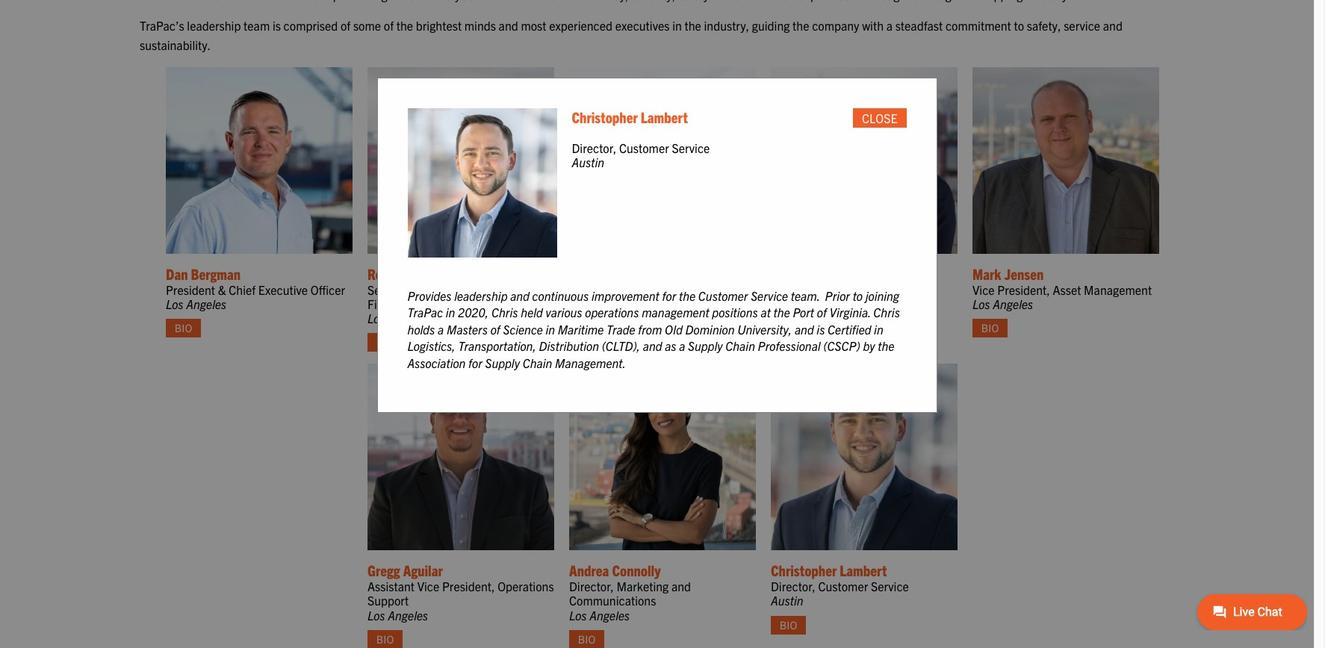Task type: describe. For each thing, give the bounding box(es) containing it.
dominion
[[686, 322, 735, 337]]

bio link for mark jensen
[[973, 319, 1008, 338]]

aguilar
[[403, 561, 443, 580]]

christopher for christopher lambert director, customer service austin
[[771, 561, 837, 580]]

los inside vice president, information technology los angeles
[[771, 311, 789, 326]]

maritime
[[558, 322, 604, 337]]

(cscp)
[[824, 339, 861, 354]]

christopher lambert director, customer service austin
[[771, 561, 909, 608]]

customer inside director, customer service austin
[[619, 140, 669, 155]]

president inside dan bergman president & chief executive officer los angeles
[[166, 282, 215, 297]]

customer inside provides leadership and continuous improvement for the customer service team.  prior to joining trapac in 2020, chris held various operations management positions at the port of virginia. chris holds a masters of science in maritime trade from old dominion university, and is certified in logistics, transportation, distribution (cltd), and as a supply chain professional (cscp) by the association for supply chain management.
[[699, 288, 748, 303]]

trade
[[607, 322, 635, 337]]

financial
[[368, 296, 415, 311]]

in down various
[[546, 322, 555, 337]]

in up by
[[874, 322, 884, 337]]

leadership for sustainability.
[[187, 18, 241, 33]]

los inside dan bergman president & chief executive officer los angeles
[[166, 296, 184, 311]]

chief inside dan bergman president & chief executive officer los angeles
[[229, 282, 256, 297]]

by
[[863, 339, 875, 354]]

bio link down port
[[771, 333, 806, 352]]

general
[[657, 282, 697, 297]]

virginia.
[[830, 305, 871, 320]]

1 horizontal spatial chain
[[726, 339, 755, 354]]

los inside gregg aguilar assistant vice president, operations support los angeles
[[368, 608, 385, 623]]

prior
[[825, 288, 850, 303]]

as
[[665, 339, 677, 354]]

brightest
[[416, 18, 462, 33]]

director, for christopher
[[771, 579, 816, 594]]

director, inside director, customer service austin
[[572, 140, 617, 155]]

trapac's leadership team is comprised of some of the brightest minds and most experienced executives in the industry, guiding the company with a steadfast commitment to safety, service and sustainability.
[[140, 18, 1123, 52]]

mark
[[973, 264, 1002, 283]]

of left some
[[341, 18, 351, 33]]

chief inside ron triemstra senior vice president, chief financial officer los angeles
[[484, 282, 510, 297]]

andrea connolly director, marketing and communications los angeles
[[569, 561, 691, 623]]

service inside director, customer service austin
[[672, 140, 710, 155]]

senior
[[368, 282, 401, 297]]

dan
[[166, 264, 188, 283]]

steadfast
[[896, 18, 943, 33]]

service inside christopher lambert director, customer service austin
[[871, 579, 909, 594]]

(cltd),
[[602, 339, 640, 354]]

los inside ron triemstra senior vice president, chief financial officer los angeles
[[368, 311, 385, 326]]

guiding
[[752, 18, 790, 33]]

old
[[665, 322, 683, 337]]

at
[[761, 305, 771, 320]]

is inside provides leadership and continuous improvement for the customer service team.  prior to joining trapac in 2020, chris held various operations management positions at the port of virginia. chris holds a masters of science in maritime trade from old dominion university, and is certified in logistics, transportation, distribution (cltd), and as a supply chain professional (cscp) by the association for supply chain management.
[[817, 322, 825, 337]]

certified
[[828, 322, 872, 337]]

triemstra
[[392, 264, 445, 283]]

bio for andrea connolly
[[578, 633, 596, 646]]

joining
[[866, 288, 900, 303]]

and down from
[[643, 339, 662, 354]]

vice inside mark jensen vice president, asset management los angeles
[[973, 282, 995, 297]]

christopher for christopher lambert
[[572, 108, 638, 126]]

manager,
[[700, 282, 749, 297]]

asset
[[1053, 282, 1082, 297]]

masters
[[447, 322, 488, 337]]

safety,
[[1027, 18, 1061, 33]]

leadership for masters
[[454, 288, 508, 303]]

bio for gregg aguilar
[[376, 633, 394, 646]]

angeles inside ron triemstra senior vice president, chief financial officer los angeles
[[388, 311, 428, 326]]

the right "guiding"
[[793, 18, 810, 33]]

angeles inside gregg aguilar assistant vice president, operations support los angeles
[[388, 608, 428, 623]]

from
[[638, 322, 662, 337]]

close button
[[853, 108, 907, 127]]

executives
[[615, 18, 670, 33]]

port
[[793, 305, 814, 320]]

technology
[[771, 296, 829, 311]]

christopher lambert
[[572, 108, 688, 126]]

vice president & general manager, operations los angeles
[[569, 282, 749, 326]]

president, inside mark jensen vice president, asset management los angeles
[[998, 282, 1050, 297]]

various
[[546, 305, 583, 320]]

trapac
[[408, 305, 443, 320]]

vice president, information technology los angeles
[[771, 282, 911, 326]]

dan bergman president & chief executive officer los angeles
[[166, 264, 345, 311]]

operations for aguilar
[[498, 579, 554, 594]]

2 vertical spatial a
[[679, 339, 685, 354]]

with
[[862, 18, 884, 33]]

vice inside vice president, information technology los angeles
[[771, 282, 793, 297]]

ron triemstra senior vice president, chief financial officer los angeles
[[368, 264, 510, 326]]

lambert for christopher lambert director, customer service austin
[[840, 561, 887, 580]]

1 vertical spatial supply
[[485, 355, 520, 370]]

close
[[862, 110, 898, 125]]

information
[[851, 282, 911, 297]]

transportation,
[[458, 339, 536, 354]]

officer inside ron triemstra senior vice president, chief financial officer los angeles
[[417, 296, 452, 311]]

vice inside gregg aguilar assistant vice president, operations support los angeles
[[417, 579, 440, 594]]

angeles inside vice president & general manager, operations los angeles
[[590, 311, 630, 326]]

& inside dan bergman president & chief executive officer los angeles
[[218, 282, 226, 297]]

company
[[812, 18, 860, 33]]

the right at
[[774, 305, 790, 320]]

continuous
[[532, 288, 589, 303]]

los inside vice president & general manager, operations los angeles
[[569, 311, 587, 326]]

1 vertical spatial chain
[[523, 355, 552, 370]]

connolly
[[612, 561, 661, 580]]

0 horizontal spatial a
[[438, 322, 444, 337]]

ron
[[368, 264, 389, 283]]

angeles inside mark jensen vice president, asset management los angeles
[[993, 296, 1033, 311]]

holds
[[408, 322, 435, 337]]

the up 'management'
[[679, 288, 696, 303]]

and down port
[[795, 322, 814, 337]]

science
[[503, 322, 543, 337]]

provides leadership and continuous improvement for the customer service team.  prior to joining trapac in 2020, chris held various operations management positions at the port of virginia. chris holds a masters of science in maritime trade from old dominion university, and is certified in logistics, transportation, distribution (cltd), and as a supply chain professional (cscp) by the association for supply chain management.
[[408, 288, 900, 370]]

bio for mark jensen
[[982, 321, 999, 335]]

0 horizontal spatial for
[[469, 355, 483, 370]]



Task type: locate. For each thing, give the bounding box(es) containing it.
leadership
[[187, 18, 241, 33], [454, 288, 508, 303]]

bergman
[[191, 264, 241, 283]]

christopher
[[572, 108, 638, 126], [771, 561, 837, 580]]

lambert inside dialog
[[641, 108, 688, 126]]

gregg
[[368, 561, 400, 580]]

austin inside christopher lambert director, customer service austin
[[771, 593, 804, 608]]

los down senior
[[368, 311, 385, 326]]

0 horizontal spatial chris
[[492, 305, 518, 320]]

comprised
[[284, 18, 338, 33]]

for down transportation,
[[469, 355, 483, 370]]

supply down transportation,
[[485, 355, 520, 370]]

operations left andrea
[[498, 579, 554, 594]]

1 chris from the left
[[492, 305, 518, 320]]

los inside andrea connolly director, marketing and communications los angeles
[[569, 608, 587, 623]]

bio down support
[[376, 633, 394, 646]]

supply
[[688, 339, 723, 354], [485, 355, 520, 370]]

2 horizontal spatial a
[[887, 18, 893, 33]]

the
[[397, 18, 413, 33], [685, 18, 701, 33], [793, 18, 810, 33], [679, 288, 696, 303], [774, 305, 790, 320], [878, 339, 895, 354]]

officer right executive
[[311, 282, 345, 297]]

to
[[1014, 18, 1024, 33], [853, 288, 863, 303]]

0 horizontal spatial chain
[[523, 355, 552, 370]]

0 horizontal spatial lambert
[[641, 108, 688, 126]]

1 president from the left
[[166, 282, 215, 297]]

angeles inside dan bergman president & chief executive officer los angeles
[[186, 296, 226, 311]]

lambert inside christopher lambert director, customer service austin
[[840, 561, 887, 580]]

1 horizontal spatial operations
[[569, 296, 626, 311]]

0 vertical spatial christopher
[[572, 108, 638, 126]]

chain
[[726, 339, 755, 354], [523, 355, 552, 370]]

a
[[887, 18, 893, 33], [438, 322, 444, 337], [679, 339, 685, 354]]

los down the assistant
[[368, 608, 385, 623]]

1 vertical spatial to
[[853, 288, 863, 303]]

1 horizontal spatial for
[[662, 288, 676, 303]]

operations inside vice president & general manager, operations los angeles
[[569, 296, 626, 311]]

mark jensen vice president, asset management los angeles
[[973, 264, 1152, 311]]

of right some
[[384, 18, 394, 33]]

1 horizontal spatial service
[[751, 288, 788, 303]]

angeles
[[186, 296, 226, 311], [993, 296, 1033, 311], [388, 311, 428, 326], [590, 311, 630, 326], [792, 311, 832, 326], [388, 608, 428, 623], [590, 608, 630, 623]]

management.
[[555, 355, 625, 370]]

logistics,
[[408, 339, 456, 354]]

leadership up 2020,
[[454, 288, 508, 303]]

&
[[218, 282, 226, 297], [646, 282, 654, 297]]

chief left executive
[[229, 282, 256, 297]]

is up (cscp)
[[817, 322, 825, 337]]

leadership left the team
[[187, 18, 241, 33]]

& right dan
[[218, 282, 226, 297]]

1 horizontal spatial lambert
[[840, 561, 887, 580]]

operations for president
[[569, 296, 626, 311]]

andrea
[[569, 561, 609, 580]]

0 horizontal spatial to
[[853, 288, 863, 303]]

president, inside ron triemstra senior vice president, chief financial officer los angeles
[[428, 282, 481, 297]]

bio link left holds
[[368, 333, 403, 352]]

bio link down mark
[[973, 319, 1008, 338]]

experienced
[[549, 18, 613, 33]]

and right service
[[1103, 18, 1123, 33]]

and
[[499, 18, 518, 33], [1103, 18, 1123, 33], [510, 288, 530, 303], [795, 322, 814, 337], [643, 339, 662, 354], [672, 579, 691, 594]]

bio link for andrea connolly
[[569, 630, 604, 649]]

0 vertical spatial is
[[273, 18, 281, 33]]

bio link down christopher lambert director, customer service austin
[[771, 616, 806, 635]]

service inside provides leadership and continuous improvement for the customer service team.  prior to joining trapac in 2020, chris held various operations management positions at the port of virginia. chris holds a masters of science in maritime trade from old dominion university, and is certified in logistics, transportation, distribution (cltd), and as a supply chain professional (cscp) by the association for supply chain management.
[[751, 288, 788, 303]]

bio link
[[166, 319, 201, 338], [973, 319, 1008, 338], [368, 333, 403, 352], [569, 333, 604, 352], [771, 333, 806, 352], [771, 616, 806, 635], [368, 630, 403, 649], [569, 630, 604, 649]]

in left 2020,
[[446, 305, 455, 320]]

is right the team
[[273, 18, 281, 33]]

1 horizontal spatial supply
[[688, 339, 723, 354]]

executive
[[258, 282, 308, 297]]

1 horizontal spatial is
[[817, 322, 825, 337]]

bio link for christopher lambert
[[771, 616, 806, 635]]

los right at
[[771, 311, 789, 326]]

1 horizontal spatial president
[[594, 282, 644, 297]]

bio link for gregg aguilar
[[368, 630, 403, 649]]

0 horizontal spatial &
[[218, 282, 226, 297]]

communications
[[569, 593, 656, 608]]

1 horizontal spatial officer
[[417, 296, 452, 311]]

0 horizontal spatial leadership
[[187, 18, 241, 33]]

1 horizontal spatial a
[[679, 339, 685, 354]]

1 & from the left
[[218, 282, 226, 297]]

minds
[[465, 18, 496, 33]]

trapac's
[[140, 18, 184, 33]]

is
[[273, 18, 281, 33], [817, 322, 825, 337]]

& inside vice president & general manager, operations los angeles
[[646, 282, 654, 297]]

chris down joining
[[874, 305, 900, 320]]

director, inside christopher lambert director, customer service austin
[[771, 579, 816, 594]]

angeles inside vice president, information technology los angeles
[[792, 311, 832, 326]]

sustainability.
[[140, 37, 211, 52]]

2 president from the left
[[594, 282, 644, 297]]

a right as
[[679, 339, 685, 354]]

2 vertical spatial customer
[[819, 579, 868, 594]]

0 horizontal spatial officer
[[311, 282, 345, 297]]

0 horizontal spatial austin
[[572, 155, 605, 170]]

officer up holds
[[417, 296, 452, 311]]

1 vertical spatial lambert
[[840, 561, 887, 580]]

0 horizontal spatial operations
[[498, 579, 554, 594]]

0 vertical spatial customer
[[619, 140, 669, 155]]

2 chief from the left
[[484, 282, 510, 297]]

chain down distribution in the left of the page
[[523, 355, 552, 370]]

is inside trapac's leadership team is comprised of some of the brightest minds and most experienced executives in the industry, guiding the company with a steadfast commitment to safety, service and sustainability.
[[273, 18, 281, 33]]

president, inside gregg aguilar assistant vice president, operations support los angeles
[[442, 579, 495, 594]]

bio left holds
[[376, 336, 394, 349]]

chief up 2020,
[[484, 282, 510, 297]]

supply down dominion
[[688, 339, 723, 354]]

los
[[166, 296, 184, 311], [973, 296, 991, 311], [368, 311, 385, 326], [569, 311, 587, 326], [771, 311, 789, 326], [368, 608, 385, 623], [569, 608, 587, 623]]

industry,
[[704, 18, 749, 33]]

1 vertical spatial leadership
[[454, 288, 508, 303]]

0 vertical spatial for
[[662, 288, 676, 303]]

0 vertical spatial a
[[887, 18, 893, 33]]

angeles down 'improvement'
[[590, 311, 630, 326]]

austin
[[572, 155, 605, 170], [771, 593, 804, 608]]

bio link down dan
[[166, 319, 201, 338]]

director, inside andrea connolly director, marketing and communications los angeles
[[569, 579, 614, 594]]

director, for andrea
[[569, 579, 614, 594]]

vice up "trapac" at top left
[[403, 282, 425, 297]]

distribution
[[539, 339, 599, 354]]

1 horizontal spatial chris
[[874, 305, 900, 320]]

1 horizontal spatial &
[[646, 282, 654, 297]]

bio down port
[[780, 336, 797, 349]]

improvement
[[592, 288, 660, 303]]

officer
[[311, 282, 345, 297], [417, 296, 452, 311]]

los down andrea
[[569, 608, 587, 623]]

a up logistics,
[[438, 322, 444, 337]]

1 vertical spatial is
[[817, 322, 825, 337]]

chief
[[229, 282, 256, 297], [484, 282, 510, 297]]

los down mark
[[973, 296, 991, 311]]

los inside mark jensen vice president, asset management los angeles
[[973, 296, 991, 311]]

vice inside ron triemstra senior vice president, chief financial officer los angeles
[[403, 282, 425, 297]]

& left general on the top of page
[[646, 282, 654, 297]]

angeles down bergman in the left of the page
[[186, 296, 226, 311]]

marketing
[[617, 579, 669, 594]]

0 horizontal spatial service
[[672, 140, 710, 155]]

lambert for christopher lambert
[[641, 108, 688, 126]]

1 vertical spatial service
[[751, 288, 788, 303]]

1 horizontal spatial chief
[[484, 282, 510, 297]]

chris
[[492, 305, 518, 320], [874, 305, 900, 320]]

0 horizontal spatial is
[[273, 18, 281, 33]]

2 vertical spatial service
[[871, 579, 909, 594]]

in inside trapac's leadership team is comprised of some of the brightest minds and most experienced executives in the industry, guiding the company with a steadfast commitment to safety, service and sustainability.
[[673, 18, 682, 33]]

to inside trapac's leadership team is comprised of some of the brightest minds and most experienced executives in the industry, guiding the company with a steadfast commitment to safety, service and sustainability.
[[1014, 18, 1024, 33]]

bio down mark
[[982, 321, 999, 335]]

director, customer service austin
[[572, 140, 710, 170]]

vice left jensen at the right top of the page
[[973, 282, 995, 297]]

operations
[[569, 296, 626, 311], [498, 579, 554, 594]]

professional
[[758, 339, 821, 354]]

bio
[[175, 321, 192, 335], [982, 321, 999, 335], [376, 336, 394, 349], [578, 336, 596, 349], [780, 336, 797, 349], [780, 619, 797, 632], [376, 633, 394, 646], [578, 633, 596, 646]]

bio down dan
[[175, 321, 192, 335]]

team
[[244, 18, 270, 33]]

vice right the assistant
[[417, 579, 440, 594]]

most
[[521, 18, 547, 33]]

gregg aguilar assistant vice president, operations support los angeles
[[368, 561, 554, 623]]

los down dan
[[166, 296, 184, 311]]

support
[[368, 593, 409, 608]]

provides
[[408, 288, 452, 303]]

1 vertical spatial customer
[[699, 288, 748, 303]]

angeles down prior
[[792, 311, 832, 326]]

the left "industry,"
[[685, 18, 701, 33]]

christopher inside dialog
[[572, 108, 638, 126]]

a inside trapac's leadership team is comprised of some of the brightest minds and most experienced executives in the industry, guiding the company with a steadfast commitment to safety, service and sustainability.
[[887, 18, 893, 33]]

bio for christopher lambert
[[780, 619, 797, 632]]

1 vertical spatial austin
[[771, 593, 804, 608]]

0 vertical spatial supply
[[688, 339, 723, 354]]

and left most
[[499, 18, 518, 33]]

2020,
[[458, 305, 489, 320]]

0 vertical spatial austin
[[572, 155, 605, 170]]

los down continuous
[[569, 311, 587, 326]]

to left safety,
[[1014, 18, 1024, 33]]

service
[[672, 140, 710, 155], [751, 288, 788, 303], [871, 579, 909, 594]]

1 horizontal spatial to
[[1014, 18, 1024, 33]]

1 vertical spatial christopher
[[771, 561, 837, 580]]

bio link for dan bergman
[[166, 319, 201, 338]]

0 horizontal spatial christopher
[[572, 108, 638, 126]]

0 vertical spatial service
[[672, 140, 710, 155]]

angeles inside andrea connolly director, marketing and communications los angeles
[[590, 608, 630, 623]]

0 vertical spatial leadership
[[187, 18, 241, 33]]

angeles down the assistant
[[388, 608, 428, 623]]

angeles down provides
[[388, 311, 428, 326]]

for
[[662, 288, 676, 303], [469, 355, 483, 370]]

vice inside vice president & general manager, operations los angeles
[[569, 282, 591, 297]]

0 vertical spatial operations
[[569, 296, 626, 311]]

officer inside dan bergman president & chief executive officer los angeles
[[311, 282, 345, 297]]

some
[[353, 18, 381, 33]]

1 chief from the left
[[229, 282, 256, 297]]

bio down communications
[[578, 633, 596, 646]]

0 vertical spatial lambert
[[641, 108, 688, 126]]

of
[[341, 18, 351, 33], [384, 18, 394, 33], [817, 305, 827, 320], [491, 322, 500, 337]]

director,
[[572, 140, 617, 155], [569, 579, 614, 594], [771, 579, 816, 594]]

1 vertical spatial operations
[[498, 579, 554, 594]]

bio link down support
[[368, 630, 403, 649]]

for up 'management'
[[662, 288, 676, 303]]

the left brightest
[[397, 18, 413, 33]]

austin inside director, customer service austin
[[572, 155, 605, 170]]

jensen
[[1005, 264, 1044, 283]]

angeles down jensen at the right top of the page
[[993, 296, 1033, 311]]

management
[[642, 305, 710, 320]]

customer inside christopher lambert director, customer service austin
[[819, 579, 868, 594]]

operations inside gregg aguilar assistant vice president, operations support los angeles
[[498, 579, 554, 594]]

1 vertical spatial a
[[438, 322, 444, 337]]

2 horizontal spatial service
[[871, 579, 909, 594]]

assistant
[[368, 579, 415, 594]]

1 horizontal spatial christopher
[[771, 561, 837, 580]]

and up the held
[[510, 288, 530, 303]]

christopher lambert dialog
[[377, 78, 937, 413]]

leadership inside provides leadership and continuous improvement for the customer service team.  prior to joining trapac in 2020, chris held various operations management positions at the port of virginia. chris holds a masters of science in maritime trade from old dominion university, and is certified in logistics, transportation, distribution (cltd), and as a supply chain professional (cscp) by the association for supply chain management.
[[454, 288, 508, 303]]

commitment
[[946, 18, 1012, 33]]

vice up port
[[771, 282, 793, 297]]

president, inside vice president, information technology los angeles
[[796, 282, 849, 297]]

bio for ron triemstra
[[376, 336, 394, 349]]

1 horizontal spatial austin
[[771, 593, 804, 608]]

president inside vice president & general manager, operations los angeles
[[594, 282, 644, 297]]

service
[[1064, 18, 1101, 33]]

0 vertical spatial chain
[[726, 339, 755, 354]]

2 chris from the left
[[874, 305, 900, 320]]

to inside provides leadership and continuous improvement for the customer service team.  prior to joining trapac in 2020, chris held various operations management positions at the port of virginia. chris holds a masters of science in maritime trade from old dominion university, and is certified in logistics, transportation, distribution (cltd), and as a supply chain professional (cscp) by the association for supply chain management.
[[853, 288, 863, 303]]

to up virginia.
[[853, 288, 863, 303]]

university,
[[738, 322, 792, 337]]

angeles down marketing
[[590, 608, 630, 623]]

leadership inside trapac's leadership team is comprised of some of the brightest minds and most experienced executives in the industry, guiding the company with a steadfast commitment to safety, service and sustainability.
[[187, 18, 241, 33]]

0 horizontal spatial supply
[[485, 355, 520, 370]]

bio link for ron triemstra
[[368, 333, 403, 352]]

operations
[[585, 305, 639, 320]]

and right marketing
[[672, 579, 691, 594]]

bio link down communications
[[569, 630, 604, 649]]

held
[[521, 305, 543, 320]]

1 vertical spatial for
[[469, 355, 483, 370]]

chain down university,
[[726, 339, 755, 354]]

the right by
[[878, 339, 895, 354]]

operations up 'maritime'
[[569, 296, 626, 311]]

2 & from the left
[[646, 282, 654, 297]]

0 horizontal spatial president
[[166, 282, 215, 297]]

in
[[673, 18, 682, 33], [446, 305, 455, 320], [546, 322, 555, 337], [874, 322, 884, 337]]

president,
[[428, 282, 481, 297], [796, 282, 849, 297], [998, 282, 1050, 297], [442, 579, 495, 594]]

1 horizontal spatial leadership
[[454, 288, 508, 303]]

bio down christopher lambert director, customer service austin
[[780, 619, 797, 632]]

chris up science
[[492, 305, 518, 320]]

christopher inside christopher lambert director, customer service austin
[[771, 561, 837, 580]]

0 horizontal spatial customer
[[619, 140, 669, 155]]

of right port
[[817, 305, 827, 320]]

1 horizontal spatial customer
[[699, 288, 748, 303]]

0 horizontal spatial chief
[[229, 282, 256, 297]]

lambert
[[641, 108, 688, 126], [840, 561, 887, 580]]

of up transportation,
[[491, 322, 500, 337]]

0 vertical spatial to
[[1014, 18, 1024, 33]]

in right executives on the top
[[673, 18, 682, 33]]

bio link up management.
[[569, 333, 604, 352]]

association
[[408, 355, 466, 370]]

positions
[[712, 305, 758, 320]]

a right with
[[887, 18, 893, 33]]

and inside andrea connolly director, marketing and communications los angeles
[[672, 579, 691, 594]]

management
[[1084, 282, 1152, 297]]

vice up various
[[569, 282, 591, 297]]

bio for dan bergman
[[175, 321, 192, 335]]

bio up management.
[[578, 336, 596, 349]]

2 horizontal spatial customer
[[819, 579, 868, 594]]



Task type: vqa. For each thing, say whether or not it's contained in the screenshot.
Old
yes



